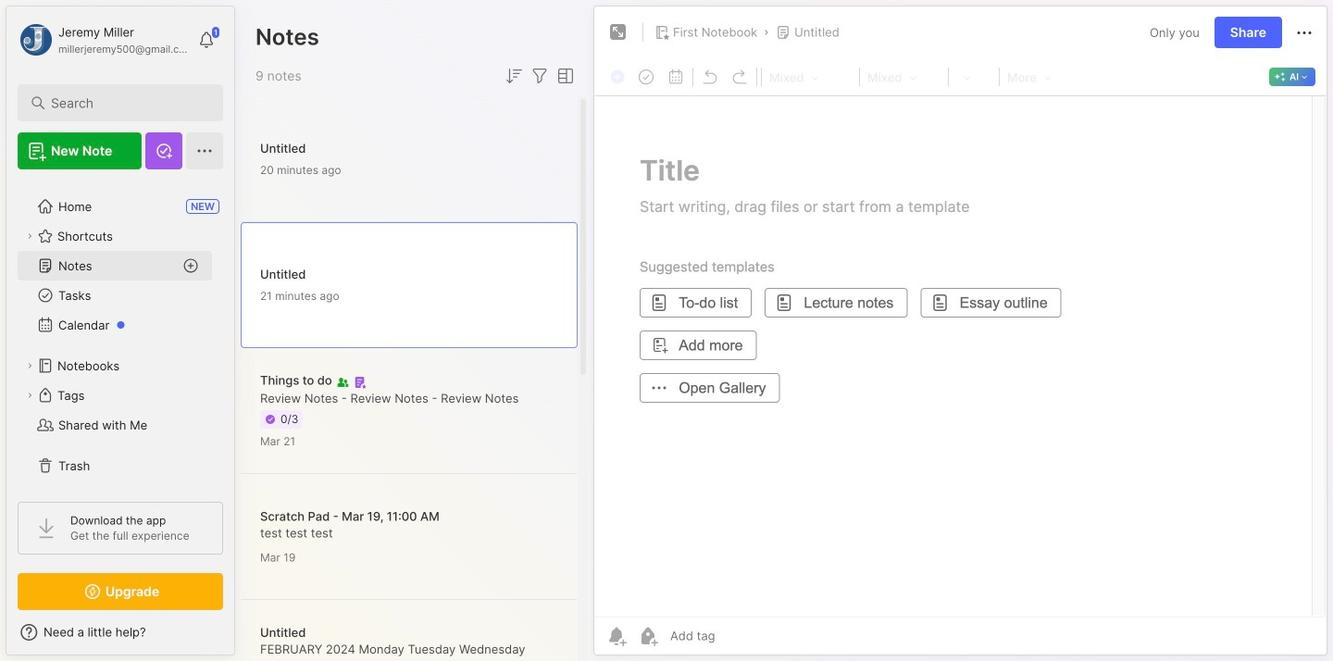 Task type: describe. For each thing, give the bounding box(es) containing it.
expand notebooks image
[[24, 360, 35, 371]]

tree inside main element
[[6, 181, 234, 492]]

add tag image
[[637, 625, 660, 648]]

expand tags image
[[24, 390, 35, 401]]

Add tag field
[[669, 628, 808, 644]]

More actions field
[[1294, 21, 1316, 44]]

Heading level field
[[764, 65, 858, 89]]

Font size field
[[951, 65, 998, 89]]

font family image
[[862, 65, 947, 89]]

Font family field
[[862, 65, 947, 89]]

View options field
[[551, 65, 577, 87]]

Note Editor text field
[[595, 95, 1327, 617]]

add filters image
[[529, 65, 551, 87]]

more image
[[1002, 65, 1058, 89]]

Insert field
[[606, 65, 632, 89]]



Task type: locate. For each thing, give the bounding box(es) containing it.
expand note image
[[608, 21, 630, 44]]

Account field
[[18, 21, 189, 58]]

font size image
[[951, 65, 998, 89]]

insert image
[[606, 65, 632, 89]]

more actions image
[[1294, 22, 1316, 44]]

add a reminder image
[[606, 625, 628, 648]]

Search text field
[[51, 94, 199, 112]]

Sort options field
[[503, 65, 525, 87]]

More field
[[1002, 65, 1058, 89]]

tree
[[6, 181, 234, 492]]

none search field inside main element
[[51, 92, 199, 114]]

Add filters field
[[529, 65, 551, 87]]

WHAT'S NEW field
[[6, 618, 234, 648]]

note window element
[[594, 6, 1328, 660]]

heading level image
[[764, 65, 858, 89]]

None search field
[[51, 92, 199, 114]]

click to collapse image
[[234, 627, 248, 649]]

main element
[[0, 0, 241, 661]]



Task type: vqa. For each thing, say whether or not it's contained in the screenshot.
tree in the MAIN element
yes



